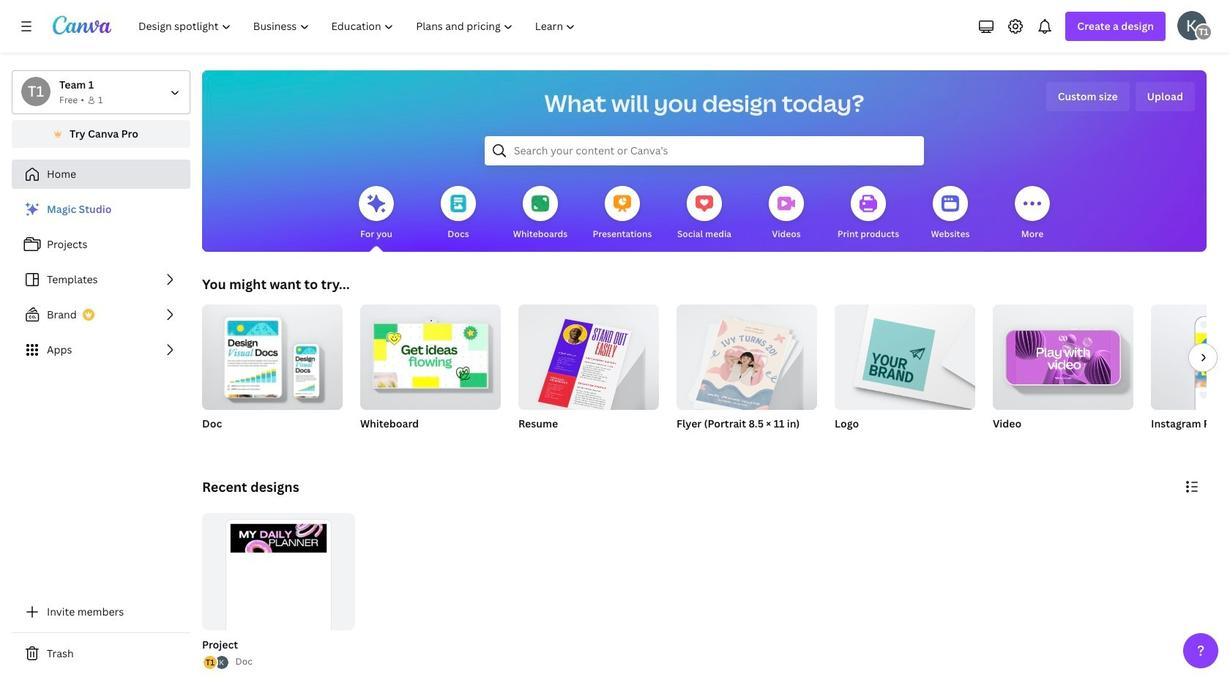 Task type: describe. For each thing, give the bounding box(es) containing it.
1 vertical spatial list
[[202, 655, 230, 671]]

1 horizontal spatial team 1 element
[[1195, 23, 1213, 41]]

team 1 image
[[21, 77, 51, 106]]

0 horizontal spatial list
[[12, 195, 190, 365]]



Task type: vqa. For each thing, say whether or not it's contained in the screenshot.
Terry Turtle 'image'
no



Task type: locate. For each thing, give the bounding box(es) containing it.
0 vertical spatial team 1 element
[[1195, 23, 1213, 41]]

team 1 element inside the switch to another team button
[[21, 77, 51, 106]]

team 1 image
[[1195, 23, 1213, 41]]

0 vertical spatial list
[[12, 195, 190, 365]]

kendall parks image
[[1178, 11, 1207, 40]]

1 vertical spatial team 1 element
[[21, 77, 51, 106]]

top level navigation element
[[129, 12, 589, 41]]

Search search field
[[514, 137, 895, 165]]

Switch to another team button
[[12, 70, 190, 114]]

group
[[202, 299, 343, 450], [202, 299, 343, 410], [360, 299, 501, 450], [360, 299, 501, 410], [519, 299, 659, 450], [519, 299, 659, 416], [993, 299, 1134, 450], [993, 299, 1134, 410], [677, 305, 817, 450], [835, 305, 976, 450], [1151, 305, 1231, 450], [1151, 305, 1231, 410], [199, 513, 355, 671], [202, 513, 355, 669]]

team 1 element
[[1195, 23, 1213, 41], [21, 77, 51, 106]]

list
[[12, 195, 190, 365], [202, 655, 230, 671]]

0 horizontal spatial team 1 element
[[21, 77, 51, 106]]

None search field
[[485, 136, 924, 166]]

1 horizontal spatial list
[[202, 655, 230, 671]]



